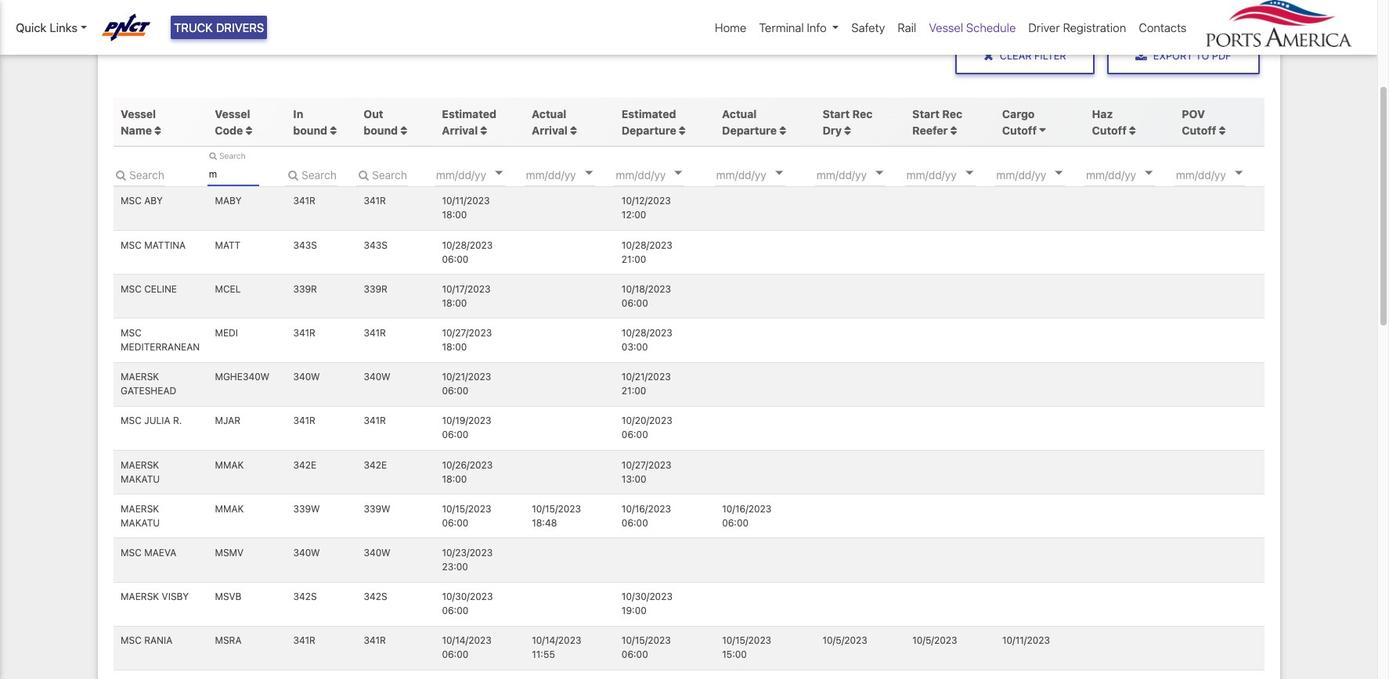 Task type: describe. For each thing, give the bounding box(es) containing it.
4 open calendar image from the left
[[875, 171, 883, 175]]

mm/dd/yy field for seventh open calendar icon from left
[[1174, 163, 1268, 186]]

13:00
[[622, 473, 646, 485]]

10/14/2023 11:55
[[532, 635, 581, 661]]

truck drivers link
[[171, 16, 267, 40]]

mm/dd/yy field for first open calendar image from left
[[715, 163, 809, 186]]

vessel for name
[[121, 107, 156, 120]]

1 339w from the left
[[293, 503, 320, 515]]

mmak for 342e
[[215, 459, 244, 471]]

drivers
[[216, 20, 264, 34]]

in
[[293, 107, 303, 120]]

10/15/2023 down 19:00
[[622, 635, 671, 647]]

23:00
[[442, 561, 468, 573]]

haz
[[1092, 107, 1113, 120]]

arrival for estimated arrival
[[442, 123, 478, 137]]

03:00
[[622, 341, 648, 353]]

msc mediterranean
[[121, 327, 200, 353]]

2 342e from the left
[[364, 459, 387, 471]]

10/19/2023
[[442, 415, 491, 427]]

driver registration link
[[1022, 12, 1133, 43]]

10/27/2023 13:00
[[622, 459, 672, 485]]

10/30/2023 for 19:00
[[622, 591, 673, 603]]

06:00 inside 10/30/2023 06:00
[[442, 605, 468, 617]]

mm/dd/yy field for fifth open calendar icon from left
[[905, 163, 999, 186]]

mm/dd/yy field for 4th open calendar icon from the right
[[815, 163, 909, 186]]

clear
[[1000, 50, 1032, 62]]

mmak for 339w
[[215, 503, 244, 515]]

in bound
[[293, 107, 330, 137]]

terminal info
[[759, 20, 827, 34]]

vessel schedule link
[[923, 12, 1022, 43]]

download image
[[1135, 50, 1147, 62]]

15:00
[[722, 649, 747, 661]]

estimated arrival
[[442, 107, 496, 137]]

links
[[50, 20, 77, 34]]

medi
[[215, 327, 238, 339]]

info
[[807, 20, 827, 34]]

10/20/2023 06:00
[[622, 415, 672, 441]]

maersk makatu for 342e
[[121, 459, 160, 485]]

10/26/2023 18:00
[[442, 459, 493, 485]]

mm/dd/yy field for fifth open calendar icon from the right
[[614, 163, 708, 186]]

10/27/2023 18:00
[[442, 327, 492, 353]]

actual for actual departure
[[722, 107, 757, 120]]

2 343s from the left
[[364, 239, 387, 251]]

10/11/2023 for 10/11/2023 18:00
[[442, 195, 490, 207]]

10/15/2023 15:00
[[722, 635, 771, 661]]

arrival for actual arrival
[[532, 123, 568, 137]]

msvb
[[215, 591, 242, 603]]

r.
[[173, 415, 182, 427]]

10/14/2023 for 06:00
[[442, 635, 492, 647]]

mm/dd/yy field for second open calendar image from left
[[995, 163, 1089, 186]]

msc maeva
[[121, 547, 176, 559]]

msc celine
[[121, 283, 177, 295]]

code
[[215, 123, 243, 137]]

10/30/2023 06:00
[[442, 591, 493, 617]]

departure for actual
[[722, 123, 777, 137]]

out
[[364, 107, 383, 120]]

export
[[1153, 50, 1193, 62]]

10/15/2023 up 15:00
[[722, 635, 771, 647]]

visby
[[162, 591, 189, 603]]

rec for start rec dry
[[852, 107, 873, 120]]

10/12/2023 12:00
[[622, 195, 671, 221]]

2 10/5/2023 from the left
[[912, 635, 957, 647]]

quick
[[16, 20, 47, 34]]

21:00 for 10/21/2023 21:00
[[622, 385, 646, 397]]

maersk for 342e
[[121, 459, 159, 471]]

2 10/16/2023 06:00 from the left
[[722, 503, 772, 529]]

dry
[[823, 123, 842, 137]]

bound for in
[[293, 123, 327, 137]]

10/28/2023 for 03:00
[[622, 327, 672, 339]]

name
[[121, 123, 152, 137]]

mm/dd/yy field for 7th open calendar icon from right
[[434, 163, 528, 186]]

10/27/2023 for 13:00
[[622, 459, 672, 471]]

truck drivers
[[174, 20, 264, 34]]

msc for msc maeva
[[121, 547, 142, 559]]

quick links
[[16, 20, 77, 34]]

10/28/2023 21:00
[[622, 239, 672, 265]]

10/14/2023 06:00
[[442, 635, 492, 661]]

18:00 for 10/11/2023 18:00
[[442, 209, 467, 221]]

aby
[[144, 195, 163, 207]]

maersk for 340w
[[121, 371, 159, 383]]

10/17/2023
[[442, 283, 491, 295]]

filter
[[1034, 50, 1066, 62]]

21:00 for 10/28/2023 21:00
[[622, 253, 646, 265]]

10/28/2023 for 06:00
[[442, 239, 493, 251]]

msc for msc mediterranean
[[121, 327, 142, 339]]

maby
[[215, 195, 242, 207]]

18:00 for 10/26/2023 18:00
[[442, 473, 467, 485]]

10/12/2023
[[622, 195, 671, 207]]

msc for msc aby
[[121, 195, 142, 207]]

mediterranean
[[121, 341, 200, 353]]

18:48
[[532, 517, 557, 529]]

msmv
[[215, 547, 244, 559]]

maeva
[[144, 547, 176, 559]]

10/27/2023 for 18:00
[[442, 327, 492, 339]]

10/21/2023 21:00
[[622, 371, 671, 397]]

vessel code
[[215, 107, 250, 137]]

2 open calendar image from the left
[[1055, 171, 1063, 175]]

schedule
[[966, 20, 1016, 34]]

10/28/2023 06:00
[[442, 239, 493, 265]]

10/21/2023 for 06:00
[[442, 371, 491, 383]]

06:00 inside 10/20/2023 06:00
[[622, 429, 648, 441]]

clear filter button
[[955, 37, 1094, 74]]

actual for actual arrival
[[532, 107, 566, 120]]

2 339w from the left
[[364, 503, 390, 515]]

2 339r from the left
[[364, 283, 388, 295]]

departure for estimated
[[622, 123, 676, 137]]

start for reefer
[[912, 107, 940, 120]]

maersk for 339w
[[121, 503, 159, 515]]

10/14/2023 for 11:55
[[532, 635, 581, 647]]

rec for start rec reefer
[[942, 107, 962, 120]]

1 339r from the left
[[293, 283, 317, 295]]

5 open calendar image from the left
[[965, 171, 973, 175]]

maersk gateshead
[[121, 371, 176, 397]]

7 open calendar image from the left
[[1235, 171, 1243, 175]]

06:00 inside 10/18/2023 06:00
[[622, 297, 648, 309]]

10/30/2023 for 06:00
[[442, 591, 493, 603]]

rail
[[898, 20, 916, 34]]

mcel
[[215, 283, 241, 295]]

pov
[[1182, 107, 1205, 120]]

1 10/5/2023 from the left
[[823, 635, 867, 647]]

06:00 inside 10/21/2023 06:00
[[442, 385, 468, 397]]

vessel for code
[[215, 107, 250, 120]]

gateshead
[[121, 385, 176, 397]]

julia
[[144, 415, 170, 427]]

10/18/2023
[[622, 283, 671, 295]]

reefer
[[912, 123, 948, 137]]

11:55
[[532, 649, 555, 661]]



Task type: vqa. For each thing, say whether or not it's contained in the screenshot.


Task type: locate. For each thing, give the bounding box(es) containing it.
10/21/2023 for 21:00
[[622, 371, 671, 383]]

18:00 inside 10/27/2023 18:00
[[442, 341, 467, 353]]

2 10/21/2023 from the left
[[622, 371, 671, 383]]

mm/dd/yy field down pov cutoff
[[1174, 163, 1268, 186]]

estimated for arrival
[[442, 107, 496, 120]]

10/16/2023 06:00
[[622, 503, 671, 529], [722, 503, 772, 529]]

10/30/2023
[[442, 591, 493, 603], [622, 591, 673, 603]]

2 departure from the left
[[722, 123, 777, 137]]

maersk makatu up "msc maeva"
[[121, 503, 160, 529]]

1 horizontal spatial 10/5/2023
[[912, 635, 957, 647]]

1 horizontal spatial estimated
[[622, 107, 676, 120]]

vessel up code
[[215, 107, 250, 120]]

2 cutoff from the left
[[1092, 123, 1127, 137]]

actual
[[532, 107, 566, 120], [722, 107, 757, 120]]

rec left start rec reefer
[[852, 107, 873, 120]]

1 mm/dd/yy field from the left
[[434, 163, 528, 186]]

0 horizontal spatial 10/21/2023
[[442, 371, 491, 383]]

bound down in
[[293, 123, 327, 137]]

3 18:00 from the top
[[442, 341, 467, 353]]

21:00 up 10/18/2023
[[622, 253, 646, 265]]

1 horizontal spatial 339w
[[364, 503, 390, 515]]

1 horizontal spatial 10/16/2023
[[722, 503, 772, 515]]

1 vertical spatial makatu
[[121, 517, 160, 529]]

clear filter
[[1000, 50, 1066, 62]]

10/28/2023 for 21:00
[[622, 239, 672, 251]]

3 msc from the top
[[121, 283, 142, 295]]

0 horizontal spatial 339w
[[293, 503, 320, 515]]

msc left maeva
[[121, 547, 142, 559]]

makatu for 342e
[[121, 473, 160, 485]]

start
[[823, 107, 850, 120], [912, 107, 940, 120]]

18:00 inside 10/11/2023 18:00
[[442, 209, 467, 221]]

10/16/2023
[[622, 503, 671, 515], [722, 503, 772, 515]]

10/30/2023 up 19:00
[[622, 591, 673, 603]]

10/28/2023 up 03:00
[[622, 327, 672, 339]]

21:00 inside 10/28/2023 21:00
[[622, 253, 646, 265]]

1 open calendar image from the left
[[775, 171, 783, 175]]

18:00 up 10/28/2023 06:00
[[442, 209, 467, 221]]

2 arrival from the left
[[532, 123, 568, 137]]

truck
[[174, 20, 213, 34]]

18:00 down 10/17/2023
[[442, 297, 467, 309]]

msc left mattina
[[121, 239, 142, 251]]

maersk makatu for 339w
[[121, 503, 160, 529]]

msc left julia
[[121, 415, 142, 427]]

1 vertical spatial 21:00
[[622, 385, 646, 397]]

mm/dd/yy field down "haz cutoff" in the right of the page
[[1085, 163, 1178, 186]]

1 horizontal spatial 342s
[[364, 591, 387, 603]]

2 open calendar image from the left
[[585, 171, 593, 175]]

1 maersk from the top
[[121, 371, 159, 383]]

0 horizontal spatial bound
[[293, 123, 327, 137]]

0 horizontal spatial vessel
[[121, 107, 156, 120]]

maersk left visby
[[121, 591, 159, 603]]

haz cutoff
[[1092, 107, 1127, 137]]

maersk inside the maersk gateshead
[[121, 371, 159, 383]]

mm/dd/yy field down dry
[[815, 163, 909, 186]]

to
[[1196, 50, 1209, 62]]

0 horizontal spatial rec
[[852, 107, 873, 120]]

bound down the out
[[364, 123, 398, 137]]

2 estimated from the left
[[622, 107, 676, 120]]

0 horizontal spatial 10/15/2023 06:00
[[442, 503, 491, 529]]

4 maersk from the top
[[121, 591, 159, 603]]

2 start from the left
[[912, 107, 940, 120]]

makatu
[[121, 473, 160, 485], [121, 517, 160, 529]]

06:00 inside 10/14/2023 06:00
[[442, 649, 468, 661]]

msc for msc julia r.
[[121, 415, 142, 427]]

342e
[[293, 459, 316, 471], [364, 459, 387, 471]]

2 actual from the left
[[722, 107, 757, 120]]

2 10/16/2023 from the left
[[722, 503, 772, 515]]

safety link
[[845, 12, 891, 43]]

1 horizontal spatial cutoff
[[1092, 123, 1127, 137]]

2 rec from the left
[[942, 107, 962, 120]]

1 horizontal spatial 10/11/2023
[[1002, 635, 1050, 647]]

export to pdf
[[1153, 50, 1231, 62]]

mmak up msmv at bottom left
[[215, 503, 244, 515]]

9 mm/dd/yy field from the left
[[1174, 163, 1268, 186]]

10/28/2023 down 10/11/2023 18:00
[[442, 239, 493, 251]]

cargo cutoff
[[1002, 107, 1037, 137]]

1 342e from the left
[[293, 459, 316, 471]]

1 horizontal spatial actual
[[722, 107, 757, 120]]

maersk for 342s
[[121, 591, 159, 603]]

1 vertical spatial maersk makatu
[[121, 503, 160, 529]]

21:00 inside 10/21/2023 21:00
[[622, 385, 646, 397]]

contacts link
[[1133, 12, 1193, 43]]

0 horizontal spatial 342e
[[293, 459, 316, 471]]

vessel name
[[121, 107, 156, 137]]

estimated for departure
[[622, 107, 676, 120]]

msc left the celine
[[121, 283, 142, 295]]

10/11/2023 18:00
[[442, 195, 490, 221]]

3 mm/dd/yy field from the left
[[614, 163, 708, 186]]

21:00
[[622, 253, 646, 265], [622, 385, 646, 397]]

1 horizontal spatial 343s
[[364, 239, 387, 251]]

2 21:00 from the top
[[622, 385, 646, 397]]

2 342s from the left
[[364, 591, 387, 603]]

1 342s from the left
[[293, 591, 317, 603]]

1 cutoff from the left
[[1002, 123, 1037, 137]]

rec up reefer on the right of the page
[[942, 107, 962, 120]]

vessel schedule
[[929, 20, 1016, 34]]

None field
[[113, 163, 165, 186], [207, 163, 259, 186], [286, 163, 337, 186], [356, 163, 408, 186], [113, 163, 165, 186], [207, 163, 259, 186], [286, 163, 337, 186], [356, 163, 408, 186]]

celine
[[144, 283, 177, 295]]

actual inside actual departure
[[722, 107, 757, 120]]

10/11/2023
[[442, 195, 490, 207], [1002, 635, 1050, 647]]

matt
[[215, 239, 241, 251]]

7 msc from the top
[[121, 635, 142, 647]]

10/27/2023
[[442, 327, 492, 339], [622, 459, 672, 471]]

maersk visby
[[121, 591, 189, 603]]

mm/dd/yy field up the 10/12/2023
[[614, 163, 708, 186]]

1 arrival from the left
[[442, 123, 478, 137]]

18:00 inside 10/26/2023 18:00
[[442, 473, 467, 485]]

1 makatu from the top
[[121, 473, 160, 485]]

10/30/2023 down 23:00
[[442, 591, 493, 603]]

10/15/2023 06:00 up 10/23/2023
[[442, 503, 491, 529]]

2 maersk from the top
[[121, 459, 159, 471]]

actual inside actual arrival
[[532, 107, 566, 120]]

vessel right rail
[[929, 20, 963, 34]]

msc inside msc mediterranean
[[121, 327, 142, 339]]

mm/dd/yy field for 6th open calendar icon from right
[[524, 163, 618, 186]]

msc left rania on the bottom left of the page
[[121, 635, 142, 647]]

1 10/30/2023 from the left
[[442, 591, 493, 603]]

1 rec from the left
[[852, 107, 873, 120]]

10/23/2023
[[442, 547, 493, 559]]

cutoff down cargo
[[1002, 123, 1037, 137]]

1 mmak from the top
[[215, 459, 244, 471]]

3 open calendar image from the left
[[675, 171, 682, 175]]

0 horizontal spatial 10/16/2023
[[622, 503, 671, 515]]

bound inside in bound
[[293, 123, 327, 137]]

rec inside start rec dry
[[852, 107, 873, 120]]

0 horizontal spatial start
[[823, 107, 850, 120]]

mm/dd/yy field down cargo cutoff
[[995, 163, 1089, 186]]

341r
[[293, 195, 316, 207], [364, 195, 386, 207], [293, 327, 316, 339], [364, 327, 386, 339], [293, 415, 316, 427], [364, 415, 386, 427], [293, 635, 316, 647], [364, 635, 386, 647]]

1 horizontal spatial 10/21/2023
[[622, 371, 671, 383]]

0 vertical spatial 10/11/2023
[[442, 195, 490, 207]]

18:00 inside 10/17/2023 18:00
[[442, 297, 467, 309]]

1 10/16/2023 from the left
[[622, 503, 671, 515]]

1 horizontal spatial 342e
[[364, 459, 387, 471]]

mm/dd/yy field up 10/11/2023 18:00
[[434, 163, 528, 186]]

2 msc from the top
[[121, 239, 142, 251]]

1 10/21/2023 from the left
[[442, 371, 491, 383]]

6 mm/dd/yy field from the left
[[905, 163, 999, 186]]

maersk makatu down msc julia r.
[[121, 459, 160, 485]]

0 horizontal spatial 339r
[[293, 283, 317, 295]]

10/28/2023 down 12:00 on the left
[[622, 239, 672, 251]]

mattina
[[144, 239, 186, 251]]

10/19/2023 06:00
[[442, 415, 491, 441]]

terminal info link
[[753, 12, 845, 43]]

quick links link
[[16, 19, 87, 36]]

1 start from the left
[[823, 107, 850, 120]]

10/14/2023
[[442, 635, 492, 647], [532, 635, 581, 647]]

0 horizontal spatial estimated
[[442, 107, 496, 120]]

bound inside out bound
[[364, 123, 398, 137]]

rec inside start rec reefer
[[942, 107, 962, 120]]

maersk up gateshead at the left bottom of the page
[[121, 371, 159, 383]]

10/15/2023 down 10/26/2023 18:00
[[442, 503, 491, 515]]

1 horizontal spatial 10/27/2023
[[622, 459, 672, 471]]

10/28/2023
[[442, 239, 493, 251], [622, 239, 672, 251], [622, 327, 672, 339]]

1 estimated from the left
[[442, 107, 496, 120]]

mghe340w
[[215, 371, 270, 383]]

2 horizontal spatial cutoff
[[1182, 123, 1216, 137]]

1 maersk makatu from the top
[[121, 459, 160, 485]]

start inside start rec dry
[[823, 107, 850, 120]]

2 mmak from the top
[[215, 503, 244, 515]]

1 horizontal spatial start
[[912, 107, 940, 120]]

actual arrival
[[532, 107, 568, 137]]

mmak down mjar
[[215, 459, 244, 471]]

06:00 inside 10/19/2023 06:00
[[442, 429, 468, 441]]

cutoff for cargo
[[1002, 123, 1037, 137]]

arrival inside estimated arrival
[[442, 123, 478, 137]]

pov cutoff
[[1182, 107, 1216, 137]]

3 cutoff from the left
[[1182, 123, 1216, 137]]

maersk up "msc maeva"
[[121, 503, 159, 515]]

1 343s from the left
[[293, 239, 317, 251]]

1 msc from the top
[[121, 195, 142, 207]]

1 horizontal spatial departure
[[722, 123, 777, 137]]

3 maersk from the top
[[121, 503, 159, 515]]

msc up mediterranean
[[121, 327, 142, 339]]

0 horizontal spatial 343s
[[293, 239, 317, 251]]

vessel up "name"
[[121, 107, 156, 120]]

start rec reefer
[[912, 107, 962, 137]]

0 horizontal spatial departure
[[622, 123, 676, 137]]

10/21/2023 down 03:00
[[622, 371, 671, 383]]

1 actual from the left
[[532, 107, 566, 120]]

2 maersk makatu from the top
[[121, 503, 160, 529]]

1 horizontal spatial open calendar image
[[1055, 171, 1063, 175]]

21:00 up 10/20/2023
[[622, 385, 646, 397]]

1 departure from the left
[[622, 123, 676, 137]]

10/11/2023 for 10/11/2023
[[1002, 635, 1050, 647]]

pdf
[[1212, 50, 1231, 62]]

6 open calendar image from the left
[[1145, 171, 1153, 175]]

5 msc from the top
[[121, 415, 142, 427]]

10/15/2023 06:00
[[442, 503, 491, 529], [622, 635, 671, 661]]

msc for msc celine
[[121, 283, 142, 295]]

mm/dd/yy field down actual arrival
[[524, 163, 618, 186]]

1 horizontal spatial arrival
[[532, 123, 568, 137]]

4 msc from the top
[[121, 327, 142, 339]]

10/21/2023 06:00
[[442, 371, 491, 397]]

mm/dd/yy field down actual departure
[[715, 163, 809, 186]]

10/15/2023
[[442, 503, 491, 515], [532, 503, 581, 515], [622, 635, 671, 647], [722, 635, 771, 647]]

msc
[[121, 195, 142, 207], [121, 239, 142, 251], [121, 283, 142, 295], [121, 327, 142, 339], [121, 415, 142, 427], [121, 547, 142, 559], [121, 635, 142, 647]]

10/27/2023 down 10/17/2023 18:00
[[442, 327, 492, 339]]

start for dry
[[823, 107, 850, 120]]

bound for out
[[364, 123, 398, 137]]

1 21:00 from the top
[[622, 253, 646, 265]]

1 horizontal spatial 10/30/2023
[[622, 591, 673, 603]]

cutoff for pov
[[1182, 123, 1216, 137]]

2 10/14/2023 from the left
[[532, 635, 581, 647]]

10/14/2023 up 11:55
[[532, 635, 581, 647]]

0 vertical spatial makatu
[[121, 473, 160, 485]]

0 horizontal spatial 10/14/2023
[[442, 635, 492, 647]]

1 horizontal spatial 10/15/2023 06:00
[[622, 635, 671, 661]]

2 10/30/2023 from the left
[[622, 591, 673, 603]]

1 18:00 from the top
[[442, 209, 467, 221]]

18:00 for 10/27/2023 18:00
[[442, 341, 467, 353]]

0 horizontal spatial 10/27/2023
[[442, 327, 492, 339]]

0 horizontal spatial open calendar image
[[775, 171, 783, 175]]

0 horizontal spatial 10/5/2023
[[823, 635, 867, 647]]

1 vertical spatial 10/15/2023 06:00
[[622, 635, 671, 661]]

home
[[715, 20, 747, 34]]

10/14/2023 down 10/30/2023 06:00
[[442, 635, 492, 647]]

18:00 down 10/26/2023
[[442, 473, 467, 485]]

mm/dd/yy field for sixth open calendar icon from left
[[1085, 163, 1178, 186]]

1 bound from the left
[[293, 123, 327, 137]]

0 horizontal spatial 10/30/2023
[[442, 591, 493, 603]]

start rec dry
[[823, 107, 873, 137]]

18:00 for 10/17/2023 18:00
[[442, 297, 467, 309]]

home link
[[709, 12, 753, 43]]

10/23/2023 23:00
[[442, 547, 493, 573]]

msc for msc rania
[[121, 635, 142, 647]]

10/18/2023 06:00
[[622, 283, 671, 309]]

2 18:00 from the top
[[442, 297, 467, 309]]

8 mm/dd/yy field from the left
[[1085, 163, 1178, 186]]

mm/dd/yy field
[[434, 163, 528, 186], [524, 163, 618, 186], [614, 163, 708, 186], [715, 163, 809, 186], [815, 163, 909, 186], [905, 163, 999, 186], [995, 163, 1089, 186], [1085, 163, 1178, 186], [1174, 163, 1268, 186]]

1 open calendar image from the left
[[495, 171, 503, 175]]

msc left aby
[[121, 195, 142, 207]]

cutoff down pov
[[1182, 123, 1216, 137]]

cutoff for haz
[[1092, 123, 1127, 137]]

6 msc from the top
[[121, 547, 142, 559]]

343s
[[293, 239, 317, 251], [364, 239, 387, 251]]

10/15/2023 up the 18:48
[[532, 503, 581, 515]]

1 horizontal spatial rec
[[942, 107, 962, 120]]

0 horizontal spatial 342s
[[293, 591, 317, 603]]

estimated departure
[[622, 107, 676, 137]]

makatu up "msc maeva"
[[121, 517, 160, 529]]

1 horizontal spatial 339r
[[364, 283, 388, 295]]

2 bound from the left
[[364, 123, 398, 137]]

06:00 inside 10/28/2023 06:00
[[442, 253, 468, 265]]

1 horizontal spatial vessel
[[215, 107, 250, 120]]

0 vertical spatial maersk makatu
[[121, 459, 160, 485]]

12:00
[[622, 209, 646, 221]]

1 10/14/2023 from the left
[[442, 635, 492, 647]]

2 makatu from the top
[[121, 517, 160, 529]]

1 10/16/2023 06:00 from the left
[[622, 503, 671, 529]]

1 horizontal spatial 10/14/2023
[[532, 635, 581, 647]]

10/15/2023 06:00 down 19:00
[[622, 635, 671, 661]]

7 mm/dd/yy field from the left
[[995, 163, 1089, 186]]

mm/dd/yy field down reefer on the right of the page
[[905, 163, 999, 186]]

0 horizontal spatial cutoff
[[1002, 123, 1037, 137]]

2 mm/dd/yy field from the left
[[524, 163, 618, 186]]

export to pdf link
[[1107, 37, 1260, 74]]

estimated
[[442, 107, 496, 120], [622, 107, 676, 120]]

1 vertical spatial mmak
[[215, 503, 244, 515]]

10/21/2023
[[442, 371, 491, 383], [622, 371, 671, 383]]

10/27/2023 up 13:00
[[622, 459, 672, 471]]

18:00
[[442, 209, 467, 221], [442, 297, 467, 309], [442, 341, 467, 353], [442, 473, 467, 485]]

makatu down msc julia r.
[[121, 473, 160, 485]]

msra
[[215, 635, 242, 647]]

4 18:00 from the top
[[442, 473, 467, 485]]

18:00 up 10/21/2023 06:00
[[442, 341, 467, 353]]

maersk down msc julia r.
[[121, 459, 159, 471]]

open calendar image
[[495, 171, 503, 175], [585, 171, 593, 175], [675, 171, 682, 175], [875, 171, 883, 175], [965, 171, 973, 175], [1145, 171, 1153, 175], [1235, 171, 1243, 175]]

1 vertical spatial 10/11/2023
[[1002, 635, 1050, 647]]

cutoff down haz
[[1092, 123, 1127, 137]]

vessel
[[929, 20, 963, 34], [121, 107, 156, 120], [215, 107, 250, 120]]

0 vertical spatial 10/27/2023
[[442, 327, 492, 339]]

5 mm/dd/yy field from the left
[[815, 163, 909, 186]]

open calendar image
[[775, 171, 783, 175], [1055, 171, 1063, 175]]

0 horizontal spatial 10/11/2023
[[442, 195, 490, 207]]

1 horizontal spatial 10/16/2023 06:00
[[722, 503, 772, 529]]

rail link
[[891, 12, 923, 43]]

0 horizontal spatial arrival
[[442, 123, 478, 137]]

out bound
[[364, 107, 401, 137]]

makatu for 339w
[[121, 517, 160, 529]]

1 horizontal spatial bound
[[364, 123, 398, 137]]

estimated inside estimated departure
[[622, 107, 676, 120]]

vessel for schedule
[[929, 20, 963, 34]]

0 vertical spatial mmak
[[215, 459, 244, 471]]

4 mm/dd/yy field from the left
[[715, 163, 809, 186]]

1 vertical spatial 10/27/2023
[[622, 459, 672, 471]]

0 vertical spatial 10/15/2023 06:00
[[442, 503, 491, 529]]

rec
[[852, 107, 873, 120], [942, 107, 962, 120]]

cargo
[[1002, 107, 1035, 120]]

10/17/2023 18:00
[[442, 283, 491, 309]]

start up dry
[[823, 107, 850, 120]]

actual departure
[[722, 107, 777, 137]]

rania
[[144, 635, 173, 647]]

start up reefer on the right of the page
[[912, 107, 940, 120]]

terminal
[[759, 20, 804, 34]]

msc mattina
[[121, 239, 186, 251]]

contacts
[[1139, 20, 1187, 34]]

msc for msc mattina
[[121, 239, 142, 251]]

0 horizontal spatial 10/16/2023 06:00
[[622, 503, 671, 529]]

arrival
[[442, 123, 478, 137], [532, 123, 568, 137]]

2 horizontal spatial vessel
[[929, 20, 963, 34]]

start inside start rec reefer
[[912, 107, 940, 120]]

10/21/2023 down 10/27/2023 18:00
[[442, 371, 491, 383]]

mjar
[[215, 415, 240, 427]]

cutoff
[[1002, 123, 1037, 137], [1092, 123, 1127, 137], [1182, 123, 1216, 137]]

0 horizontal spatial actual
[[532, 107, 566, 120]]

close image
[[984, 50, 994, 62]]

0 vertical spatial 21:00
[[622, 253, 646, 265]]



